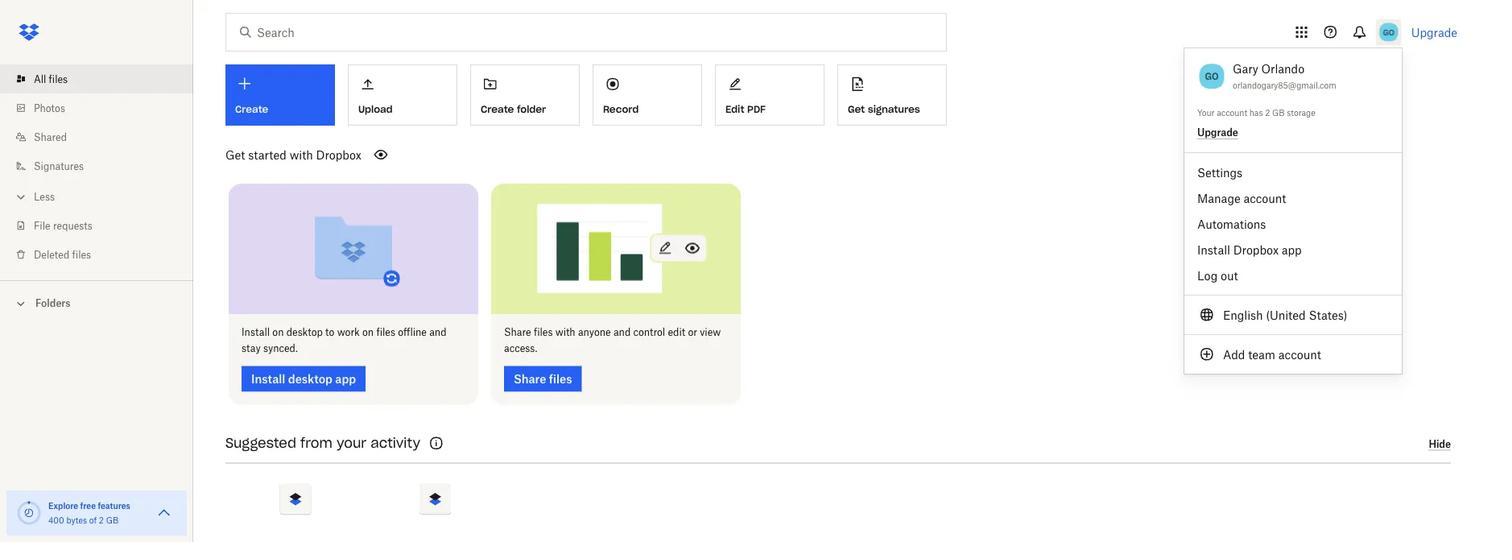 Task type: locate. For each thing, give the bounding box(es) containing it.
account inside manage account link
[[1244, 191, 1287, 205]]

0 vertical spatial get
[[848, 103, 865, 115]]

1 and from the left
[[429, 326, 447, 338]]

on right the work
[[362, 326, 374, 338]]

1 horizontal spatial on
[[362, 326, 374, 338]]

0 horizontal spatial install
[[242, 326, 270, 338]]

and inside share files with anyone and control edit or view access.
[[614, 326, 631, 338]]

get signatures
[[848, 103, 920, 115]]

edit
[[726, 103, 745, 115]]

photos link
[[13, 93, 193, 122]]

0 horizontal spatial on
[[272, 326, 284, 338]]

upgrade button
[[1198, 126, 1238, 139]]

0 vertical spatial gb
[[1273, 108, 1285, 118]]

and right offline
[[429, 326, 447, 338]]

to
[[325, 326, 335, 338]]

folders button
[[0, 291, 193, 315]]

file
[[34, 219, 50, 232]]

gb
[[1273, 108, 1285, 118], [106, 515, 119, 525]]

2 vertical spatial account
[[1279, 348, 1321, 361]]

and left control on the left bottom
[[614, 326, 631, 338]]

work
[[337, 326, 360, 338]]

account
[[1217, 108, 1248, 118], [1244, 191, 1287, 205], [1279, 348, 1321, 361]]

1 on from the left
[[272, 326, 284, 338]]

0 vertical spatial 2
[[1265, 108, 1270, 118]]

dropbox right started
[[316, 148, 362, 161]]

gb right 'has'
[[1273, 108, 1285, 118]]

2 right 'has'
[[1265, 108, 1270, 118]]

install for install dropbox app
[[1198, 243, 1231, 257]]

on up synced.
[[272, 326, 284, 338]]

english (united states) menu item
[[1185, 302, 1402, 328]]

desktop
[[286, 326, 323, 338]]

with right started
[[290, 148, 313, 161]]

files right all
[[49, 73, 68, 85]]

log
[[1198, 269, 1218, 282]]

get
[[848, 103, 865, 115], [226, 148, 245, 161]]

free
[[80, 501, 96, 511]]

1 vertical spatial install
[[242, 326, 270, 338]]

1 horizontal spatial dropbox
[[1234, 243, 1279, 257]]

all
[[34, 73, 46, 85]]

0 horizontal spatial get
[[226, 148, 245, 161]]

0 vertical spatial install
[[1198, 243, 1231, 257]]

0 vertical spatial upgrade
[[1412, 25, 1458, 39]]

0 vertical spatial dropbox
[[316, 148, 362, 161]]

install up log out
[[1198, 243, 1231, 257]]

files right the deleted
[[72, 248, 91, 261]]

0 horizontal spatial 2
[[99, 515, 104, 525]]

1 vertical spatial with
[[555, 326, 576, 338]]

choose a language: image
[[1198, 305, 1217, 325]]

with inside share files with anyone and control edit or view access.
[[555, 326, 576, 338]]

files for share files with anyone and control edit or view access.
[[534, 326, 553, 338]]

automations link
[[1185, 211, 1402, 237]]

shared link
[[13, 122, 193, 151]]

gary orlando orlandogary85@gmail.com
[[1233, 62, 1337, 91]]

anyone
[[578, 326, 611, 338]]

record
[[603, 103, 639, 115]]

1 vertical spatial 2
[[99, 515, 104, 525]]

go button
[[1198, 60, 1227, 93]]

suggested from your activity
[[226, 435, 420, 451]]

upgrade right account menu 'image'
[[1412, 25, 1458, 39]]

1 horizontal spatial install
[[1198, 243, 1231, 257]]

files left offline
[[376, 326, 395, 338]]

access.
[[504, 342, 537, 354]]

shared
[[34, 131, 67, 143]]

400
[[48, 515, 64, 525]]

2
[[1265, 108, 1270, 118], [99, 515, 104, 525]]

install for install on desktop to work on files offline and stay synced.
[[242, 326, 270, 338]]

1 vertical spatial get
[[226, 148, 245, 161]]

upgrade down your
[[1198, 126, 1238, 139]]

files right share
[[534, 326, 553, 338]]

create folder
[[481, 103, 546, 115]]

share files with anyone and control edit or view access.
[[504, 326, 721, 354]]

files
[[49, 73, 68, 85], [72, 248, 91, 261], [376, 326, 395, 338], [534, 326, 553, 338]]

1 vertical spatial account
[[1244, 191, 1287, 205]]

add team account link
[[1185, 341, 1402, 367]]

0 horizontal spatial with
[[290, 148, 313, 161]]

of
[[89, 515, 97, 525]]

0 horizontal spatial and
[[429, 326, 447, 338]]

english
[[1223, 308, 1263, 322]]

account menu image
[[1376, 19, 1402, 45]]

record button
[[593, 64, 702, 126]]

less
[[34, 190, 55, 203]]

2 and from the left
[[614, 326, 631, 338]]

0 horizontal spatial dropbox
[[316, 148, 362, 161]]

upgrade
[[1412, 25, 1458, 39], [1198, 126, 1238, 139]]

files for all files
[[49, 73, 68, 85]]

2 right of
[[99, 515, 104, 525]]

gary
[[1233, 62, 1259, 75]]

0 vertical spatial with
[[290, 148, 313, 161]]

1 horizontal spatial get
[[848, 103, 865, 115]]

orlando
[[1262, 62, 1305, 75]]

0 horizontal spatial upgrade
[[1198, 126, 1238, 139]]

features
[[98, 501, 130, 511]]

0 vertical spatial account
[[1217, 108, 1248, 118]]

account right "team"
[[1279, 348, 1321, 361]]

2 inside explore free features 400 bytes of 2 gb
[[99, 515, 104, 525]]

get left started
[[226, 148, 245, 161]]

and
[[429, 326, 447, 338], [614, 326, 631, 338]]

get signatures button
[[838, 64, 947, 126]]

signatures
[[34, 160, 84, 172]]

list
[[0, 55, 193, 280]]

log out link
[[1185, 263, 1402, 288]]

account left 'has'
[[1217, 108, 1248, 118]]

files inside share files with anyone and control edit or view access.
[[534, 326, 553, 338]]

edit
[[668, 326, 686, 338]]

install up stay
[[242, 326, 270, 338]]

explore free features 400 bytes of 2 gb
[[48, 501, 130, 525]]

1 vertical spatial upgrade
[[1198, 126, 1238, 139]]

1 horizontal spatial with
[[555, 326, 576, 338]]

1 vertical spatial gb
[[106, 515, 119, 525]]

english (united states)
[[1223, 308, 1348, 322]]

on
[[272, 326, 284, 338], [362, 326, 374, 338]]

with
[[290, 148, 313, 161], [555, 326, 576, 338]]

manage account link
[[1185, 185, 1402, 211]]

0 horizontal spatial gb
[[106, 515, 119, 525]]

quota usage element
[[16, 500, 42, 526]]

1 horizontal spatial and
[[614, 326, 631, 338]]

install dropbox app
[[1198, 243, 1302, 257]]

offline
[[398, 326, 427, 338]]

settings link
[[1185, 159, 1402, 185]]

pdf
[[747, 103, 766, 115]]

account down settings link at the right of the page
[[1244, 191, 1287, 205]]

files inside "link"
[[49, 73, 68, 85]]

get left signatures
[[848, 103, 865, 115]]

deleted files
[[34, 248, 91, 261]]

gb down 'features'
[[106, 515, 119, 525]]

with left anyone
[[555, 326, 576, 338]]

1 vertical spatial dropbox
[[1234, 243, 1279, 257]]

dropbox
[[316, 148, 362, 161], [1234, 243, 1279, 257]]

explore
[[48, 501, 78, 511]]

gb inside explore free features 400 bytes of 2 gb
[[106, 515, 119, 525]]

automations
[[1198, 217, 1266, 231]]

add team account
[[1223, 348, 1321, 361]]

1 horizontal spatial upgrade
[[1412, 25, 1458, 39]]

install inside "install on desktop to work on files offline and stay synced."
[[242, 326, 270, 338]]

deleted files link
[[13, 240, 193, 269]]

dropbox down automations
[[1234, 243, 1279, 257]]

get inside "button"
[[848, 103, 865, 115]]

install
[[1198, 243, 1231, 257], [242, 326, 270, 338]]

go
[[1205, 70, 1219, 83]]



Task type: describe. For each thing, give the bounding box(es) containing it.
states)
[[1309, 308, 1348, 322]]

edit pdf
[[726, 103, 766, 115]]

with for started
[[290, 148, 313, 161]]

app
[[1282, 243, 1302, 257]]

create
[[481, 103, 514, 115]]

edit pdf button
[[715, 64, 825, 126]]

get for get signatures
[[848, 103, 865, 115]]

(united
[[1266, 308, 1306, 322]]

list containing all files
[[0, 55, 193, 280]]

account for your
[[1217, 108, 1248, 118]]

add
[[1223, 348, 1245, 361]]

all files
[[34, 73, 68, 85]]

activity
[[371, 435, 420, 451]]

your
[[337, 435, 367, 451]]

account for manage
[[1244, 191, 1287, 205]]

with for files
[[555, 326, 576, 338]]

or
[[688, 326, 697, 338]]

team
[[1248, 348, 1276, 361]]

dropbox image
[[13, 16, 45, 48]]

folder
[[517, 103, 546, 115]]

orlandogary85@gmail.com
[[1233, 81, 1337, 91]]

less image
[[13, 189, 29, 205]]

requests
[[53, 219, 92, 232]]

suggested
[[226, 435, 296, 451]]

file requests link
[[13, 211, 193, 240]]

settings
[[1198, 166, 1243, 179]]

out
[[1221, 269, 1238, 282]]

your account has 2 gb storage
[[1198, 108, 1316, 118]]

signatures
[[868, 103, 920, 115]]

manage account
[[1198, 191, 1287, 205]]

your
[[1198, 108, 1215, 118]]

upgrade link
[[1412, 25, 1458, 39]]

bytes
[[66, 515, 87, 525]]

synced.
[[263, 342, 298, 354]]

all files list item
[[0, 64, 193, 93]]

files inside "install on desktop to work on files offline and stay synced."
[[376, 326, 395, 338]]

1 horizontal spatial 2
[[1265, 108, 1270, 118]]

1 horizontal spatial gb
[[1273, 108, 1285, 118]]

photos
[[34, 102, 65, 114]]

storage
[[1287, 108, 1316, 118]]

stay
[[242, 342, 261, 354]]

signatures link
[[13, 151, 193, 180]]

share
[[504, 326, 531, 338]]

from
[[300, 435, 332, 451]]

deleted
[[34, 248, 70, 261]]

2 on from the left
[[362, 326, 374, 338]]

all files link
[[13, 64, 193, 93]]

control
[[633, 326, 665, 338]]

log out
[[1198, 269, 1238, 282]]

create folder button
[[470, 64, 580, 126]]

files for deleted files
[[72, 248, 91, 261]]

view
[[700, 326, 721, 338]]

folders
[[35, 297, 71, 309]]

file requests
[[34, 219, 92, 232]]

account inside add team account link
[[1279, 348, 1321, 361]]

install on desktop to work on files offline and stay synced.
[[242, 326, 447, 354]]

get started with dropbox
[[226, 148, 362, 161]]

manage
[[1198, 191, 1241, 205]]

has
[[1250, 108, 1263, 118]]

get for get started with dropbox
[[226, 148, 245, 161]]

started
[[248, 148, 287, 161]]

and inside "install on desktop to work on files offline and stay synced."
[[429, 326, 447, 338]]



Task type: vqa. For each thing, say whether or not it's contained in the screenshot.
Get signatures
yes



